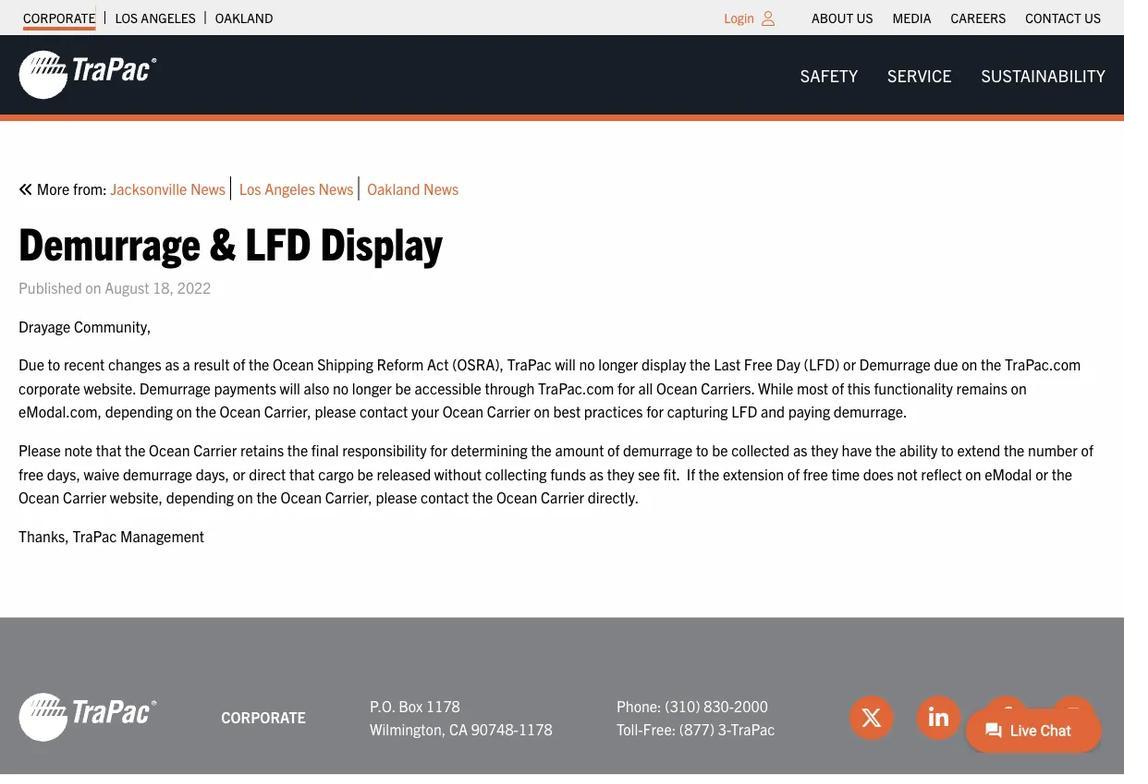 Task type: vqa. For each thing, say whether or not it's contained in the screenshot.
TraPac
yes



Task type: locate. For each thing, give the bounding box(es) containing it.
0 horizontal spatial news
[[190, 179, 226, 197]]

carrier down waive
[[63, 488, 106, 507]]

please down also at the left of page
[[315, 402, 356, 421]]

0 vertical spatial corporate image
[[18, 49, 157, 101]]

1 horizontal spatial carrier,
[[325, 488, 372, 507]]

0 vertical spatial trapac.com
[[1005, 355, 1081, 373]]

1 vertical spatial please
[[376, 488, 417, 507]]

0 horizontal spatial free
[[18, 464, 43, 483]]

remains
[[957, 379, 1008, 397]]

carrier, inside please note that the ocean carrier retains the final responsibility for determining the amount of demurrage to be collected as they have the ability to extend the number of free days, waive demurrage days, or direct that cargo be released without collecting funds as they see fit.  if the extension of free time does not reflect on emodal or the ocean carrier website, depending on the ocean carrier, please contact the ocean carrier directly.
[[325, 488, 372, 507]]

most
[[797, 379, 829, 397]]

0 horizontal spatial be
[[357, 464, 373, 483]]

that down final at the left
[[289, 464, 315, 483]]

0 horizontal spatial for
[[430, 441, 448, 459]]

demurrage down a
[[139, 379, 211, 397]]

carrier, down also at the left of page
[[264, 402, 311, 421]]

1 vertical spatial los
[[239, 179, 261, 197]]

0 horizontal spatial angeles
[[141, 9, 196, 26]]

2 horizontal spatial news
[[424, 179, 459, 197]]

1 vertical spatial oakland
[[367, 179, 420, 197]]

0 horizontal spatial longer
[[352, 379, 392, 397]]

demurrage up 'see'
[[623, 441, 693, 459]]

trapac
[[507, 355, 552, 373], [73, 527, 117, 545], [731, 720, 775, 739]]

corporate
[[18, 379, 80, 397]]

they up time
[[811, 441, 839, 459]]

demurrage up august
[[18, 214, 201, 270]]

carrier inside due to recent changes as a result of the ocean shipping reform act (osra), trapac will no longer display the last free day (lfd) or demurrage due on the trapac.com corporate website. demurrage payments will also no longer be accessible through trapac.com for all ocean carriers. while most of this functionality remains on emodal.com, depending on the ocean carrier, please contact your ocean carrier on best practices for capturing lfd and paying demurrage.
[[487, 402, 531, 421]]

1 horizontal spatial they
[[811, 441, 839, 459]]

angeles up 'demurrage & lfd display published on august 18, 2022'
[[265, 179, 315, 197]]

your
[[411, 402, 439, 421]]

no up best
[[579, 355, 595, 373]]

(877)
[[680, 720, 715, 739]]

0 vertical spatial will
[[555, 355, 576, 373]]

los for los angeles news
[[239, 179, 261, 197]]

us for about us
[[857, 9, 873, 26]]

number
[[1028, 441, 1078, 459]]

0 horizontal spatial trapac
[[73, 527, 117, 545]]

thanks, trapac management
[[18, 527, 204, 545]]

1 horizontal spatial us
[[1085, 9, 1101, 26]]

media link
[[893, 5, 932, 31]]

1 vertical spatial lfd
[[732, 402, 758, 421]]

0 vertical spatial corporate
[[23, 9, 96, 26]]

1 vertical spatial depending
[[166, 488, 234, 507]]

light image
[[762, 11, 775, 26]]

longer
[[599, 355, 638, 373], [352, 379, 392, 397]]

carrier, down "cargo"
[[325, 488, 372, 507]]

determining
[[451, 441, 528, 459]]

ocean down display
[[657, 379, 698, 397]]

angeles inside "link"
[[141, 9, 196, 26]]

be down reform
[[395, 379, 411, 397]]

1 horizontal spatial as
[[590, 464, 604, 483]]

0 vertical spatial los
[[115, 9, 138, 26]]

trapac right thanks,
[[73, 527, 117, 545]]

directly.
[[588, 488, 639, 507]]

0 vertical spatial lfd
[[245, 214, 311, 270]]

1 horizontal spatial days,
[[196, 464, 229, 483]]

as down paying
[[793, 441, 808, 459]]

time
[[832, 464, 860, 483]]

los right the 'corporate' link
[[115, 9, 138, 26]]

oakland up display
[[367, 179, 420, 197]]

to right due
[[48, 355, 60, 373]]

to down capturing
[[696, 441, 709, 459]]

1178
[[426, 697, 460, 715], [519, 720, 553, 739]]

the down the direct
[[257, 488, 277, 507]]

1178 right ca
[[519, 720, 553, 739]]

3-
[[718, 720, 731, 739]]

1 vertical spatial be
[[712, 441, 728, 459]]

longer down shipping
[[352, 379, 392, 397]]

days, left the direct
[[196, 464, 229, 483]]

on inside 'demurrage & lfd display published on august 18, 2022'
[[85, 278, 101, 297]]

0 horizontal spatial 1178
[[426, 697, 460, 715]]

0 horizontal spatial to
[[48, 355, 60, 373]]

0 horizontal spatial they
[[607, 464, 635, 483]]

0 vertical spatial oakland
[[215, 9, 273, 26]]

depending
[[105, 402, 173, 421], [166, 488, 234, 507]]

the
[[249, 355, 269, 373], [690, 355, 711, 373], [981, 355, 1002, 373], [196, 402, 216, 421], [125, 441, 146, 459], [287, 441, 308, 459], [531, 441, 552, 459], [876, 441, 896, 459], [1004, 441, 1025, 459], [699, 464, 720, 483], [1052, 464, 1073, 483], [257, 488, 277, 507], [472, 488, 493, 507]]

demurrage up 'functionality'
[[860, 355, 931, 373]]

for up the without
[[430, 441, 448, 459]]

display
[[320, 214, 443, 270]]

0 horizontal spatial carrier,
[[264, 402, 311, 421]]

that up waive
[[96, 441, 122, 459]]

contact us link
[[1026, 5, 1101, 31]]

as
[[165, 355, 179, 373], [793, 441, 808, 459], [590, 464, 604, 483]]

be right "cargo"
[[357, 464, 373, 483]]

will up best
[[555, 355, 576, 373]]

1 horizontal spatial news
[[319, 179, 354, 197]]

los
[[115, 9, 138, 26], [239, 179, 261, 197]]

1 vertical spatial carrier,
[[325, 488, 372, 507]]

free
[[18, 464, 43, 483], [803, 464, 828, 483]]

1 horizontal spatial angeles
[[265, 179, 315, 197]]

0 horizontal spatial contact
[[360, 402, 408, 421]]

1 vertical spatial menu bar
[[786, 56, 1121, 94]]

1 horizontal spatial trapac
[[507, 355, 552, 373]]

no
[[579, 355, 595, 373], [333, 379, 349, 397]]

on left august
[[85, 278, 101, 297]]

all
[[638, 379, 653, 397]]

the down payments
[[196, 402, 216, 421]]

depending up the management
[[166, 488, 234, 507]]

shipping
[[317, 355, 373, 373]]

community,
[[74, 317, 151, 335]]

los inside demurrage & lfd display article
[[239, 179, 261, 197]]

1 vertical spatial demurrage
[[860, 355, 931, 373]]

free left time
[[803, 464, 828, 483]]

0 horizontal spatial as
[[165, 355, 179, 373]]

2 vertical spatial demurrage
[[139, 379, 211, 397]]

for
[[618, 379, 635, 397], [647, 402, 664, 421], [430, 441, 448, 459]]

los up 'demurrage & lfd display published on august 18, 2022'
[[239, 179, 261, 197]]

reform
[[377, 355, 424, 373]]

1 vertical spatial as
[[793, 441, 808, 459]]

0 horizontal spatial that
[[96, 441, 122, 459]]

0 horizontal spatial trapac.com
[[538, 379, 614, 397]]

1 vertical spatial 1178
[[519, 720, 553, 739]]

1 vertical spatial will
[[280, 379, 300, 397]]

no down shipping
[[333, 379, 349, 397]]

1 horizontal spatial or
[[843, 355, 856, 373]]

ca
[[449, 720, 468, 739]]

2 horizontal spatial as
[[793, 441, 808, 459]]

1 us from the left
[[857, 9, 873, 26]]

2 vertical spatial trapac
[[731, 720, 775, 739]]

(lfd)
[[804, 355, 840, 373]]

1 horizontal spatial for
[[618, 379, 635, 397]]

released
[[377, 464, 431, 483]]

carrier
[[487, 402, 531, 421], [193, 441, 237, 459], [63, 488, 106, 507], [541, 488, 585, 507]]

they up directly.
[[607, 464, 635, 483]]

0 vertical spatial for
[[618, 379, 635, 397]]

angeles left oakland link
[[141, 9, 196, 26]]

the up payments
[[249, 355, 269, 373]]

trapac inside due to recent changes as a result of the ocean shipping reform act (osra), trapac will no longer display the last free day (lfd) or demurrage due on the trapac.com corporate website. demurrage payments will also no longer be accessible through trapac.com for all ocean carriers. while most of this functionality remains on emodal.com, depending on the ocean carrier, please contact your ocean carrier on best practices for capturing lfd and paying demurrage.
[[507, 355, 552, 373]]

los inside "link"
[[115, 9, 138, 26]]

corporate image
[[18, 49, 157, 101], [18, 692, 157, 744]]

1 vertical spatial contact
[[421, 488, 469, 507]]

carrier, inside due to recent changes as a result of the ocean shipping reform act (osra), trapac will no longer display the last free day (lfd) or demurrage due on the trapac.com corporate website. demurrage payments will also no longer be accessible through trapac.com for all ocean carriers. while most of this functionality remains on emodal.com, depending on the ocean carrier, please contact your ocean carrier on best practices for capturing lfd and paying demurrage.
[[264, 402, 311, 421]]

0 vertical spatial as
[[165, 355, 179, 373]]

menu bar containing safety
[[786, 56, 1121, 94]]

trapac.com
[[1005, 355, 1081, 373], [538, 379, 614, 397]]

1 horizontal spatial lfd
[[732, 402, 758, 421]]

2 vertical spatial be
[[357, 464, 373, 483]]

0 horizontal spatial lfd
[[245, 214, 311, 270]]

us right contact
[[1085, 9, 1101, 26]]

0 vertical spatial contact
[[360, 402, 408, 421]]

management
[[120, 527, 204, 545]]

0 horizontal spatial los
[[115, 9, 138, 26]]

0 horizontal spatial days,
[[47, 464, 80, 483]]

us right about
[[857, 9, 873, 26]]

2 free from the left
[[803, 464, 828, 483]]

or down number
[[1036, 464, 1049, 483]]

to inside due to recent changes as a result of the ocean shipping reform act (osra), trapac will no longer display the last free day (lfd) or demurrage due on the trapac.com corporate website. demurrage payments will also no longer be accessible through trapac.com for all ocean carriers. while most of this functionality remains on emodal.com, depending on the ocean carrier, please contact your ocean carrier on best practices for capturing lfd and paying demurrage.
[[48, 355, 60, 373]]

as right funds
[[590, 464, 604, 483]]

on
[[85, 278, 101, 297], [962, 355, 978, 373], [1011, 379, 1027, 397], [176, 402, 192, 421], [534, 402, 550, 421], [966, 464, 982, 483], [237, 488, 253, 507]]

1 horizontal spatial los
[[239, 179, 261, 197]]

1 vertical spatial they
[[607, 464, 635, 483]]

2 horizontal spatial trapac
[[731, 720, 775, 739]]

0 horizontal spatial demurrage
[[123, 464, 192, 483]]

1 vertical spatial demurrage
[[123, 464, 192, 483]]

0 vertical spatial carrier,
[[264, 402, 311, 421]]

display
[[642, 355, 687, 373]]

last
[[714, 355, 741, 373]]

0 vertical spatial be
[[395, 379, 411, 397]]

published
[[18, 278, 82, 297]]

as left a
[[165, 355, 179, 373]]

1 vertical spatial angeles
[[265, 179, 315, 197]]

be left 'collected'
[[712, 441, 728, 459]]

1 vertical spatial corporate image
[[18, 692, 157, 744]]

to up reflect
[[941, 441, 954, 459]]

days,
[[47, 464, 80, 483], [196, 464, 229, 483]]

1 horizontal spatial free
[[803, 464, 828, 483]]

1 horizontal spatial to
[[696, 441, 709, 459]]

please down released
[[376, 488, 417, 507]]

trapac down 2000
[[731, 720, 775, 739]]

paying
[[789, 402, 830, 421]]

while
[[758, 379, 794, 397]]

news
[[190, 179, 226, 197], [319, 179, 354, 197], [424, 179, 459, 197]]

1 vertical spatial for
[[647, 402, 664, 421]]

or left the direct
[[233, 464, 246, 483]]

extend
[[957, 441, 1001, 459]]

if
[[687, 464, 696, 483]]

los angeles news
[[239, 179, 354, 197]]

menu bar
[[802, 5, 1111, 31], [786, 56, 1121, 94]]

footer containing p.o. box 1178
[[0, 618, 1124, 776]]

oakland right los angeles "link"
[[215, 9, 273, 26]]

carrier,
[[264, 402, 311, 421], [325, 488, 372, 507]]

more from: jacksonville news
[[33, 179, 226, 197]]

trapac.com up remains
[[1005, 355, 1081, 373]]

1 horizontal spatial please
[[376, 488, 417, 507]]

for inside please note that the ocean carrier retains the final responsibility for determining the amount of demurrage to be collected as they have the ability to extend the number of free days, waive demurrage days, or direct that cargo be released without collecting funds as they see fit.  if the extension of free time does not reflect on emodal or the ocean carrier website, depending on the ocean carrier, please contact the ocean carrier directly.
[[430, 441, 448, 459]]

the up remains
[[981, 355, 1002, 373]]

2 news from the left
[[319, 179, 354, 197]]

of right extension
[[788, 464, 800, 483]]

1178 up ca
[[426, 697, 460, 715]]

website,
[[110, 488, 163, 507]]

to
[[48, 355, 60, 373], [696, 441, 709, 459], [941, 441, 954, 459]]

corporate image inside footer
[[18, 692, 157, 744]]

from:
[[73, 179, 107, 197]]

2 us from the left
[[1085, 9, 1101, 26]]

lfd left and
[[732, 402, 758, 421]]

trapac up the through
[[507, 355, 552, 373]]

3 news from the left
[[424, 179, 459, 197]]

1 horizontal spatial be
[[395, 379, 411, 397]]

the left last
[[690, 355, 711, 373]]

be
[[395, 379, 411, 397], [712, 441, 728, 459], [357, 464, 373, 483]]

0 horizontal spatial please
[[315, 402, 356, 421]]

angeles inside demurrage & lfd display article
[[265, 179, 315, 197]]

for down all
[[647, 402, 664, 421]]

demurrage up website,
[[123, 464, 192, 483]]

footer
[[0, 618, 1124, 776]]

changes
[[108, 355, 162, 373]]

ocean up thanks,
[[18, 488, 60, 507]]

1 horizontal spatial contact
[[421, 488, 469, 507]]

on down a
[[176, 402, 192, 421]]

2 vertical spatial as
[[590, 464, 604, 483]]

the up does
[[876, 441, 896, 459]]

be inside due to recent changes as a result of the ocean shipping reform act (osra), trapac will no longer display the last free day (lfd) or demurrage due on the trapac.com corporate website. demurrage payments will also no longer be accessible through trapac.com for all ocean carriers. while most of this functionality remains on emodal.com, depending on the ocean carrier, please contact your ocean carrier on best practices for capturing lfd and paying demurrage.
[[395, 379, 411, 397]]

0 vertical spatial that
[[96, 441, 122, 459]]

on down extend on the bottom right
[[966, 464, 982, 483]]

depending inside please note that the ocean carrier retains the final responsibility for determining the amount of demurrage to be collected as they have the ability to extend the number of free days, waive demurrage days, or direct that cargo be released without collecting funds as they see fit.  if the extension of free time does not reflect on emodal or the ocean carrier website, depending on the ocean carrier, please contact the ocean carrier directly.
[[166, 488, 234, 507]]

not
[[897, 464, 918, 483]]

menu bar down careers link
[[786, 56, 1121, 94]]

lfd inside 'demurrage & lfd display published on august 18, 2022'
[[245, 214, 311, 270]]

1 days, from the left
[[47, 464, 80, 483]]

1 horizontal spatial that
[[289, 464, 315, 483]]

demurrage.
[[834, 402, 908, 421]]

depending down website.
[[105, 402, 173, 421]]

the up collecting on the bottom of page
[[531, 441, 552, 459]]

extension
[[723, 464, 784, 483]]

longer left display
[[599, 355, 638, 373]]

oakland inside demurrage & lfd display article
[[367, 179, 420, 197]]

for left all
[[618, 379, 635, 397]]

free down "please" in the left bottom of the page
[[18, 464, 43, 483]]

be for amount
[[357, 464, 373, 483]]

the up website,
[[125, 441, 146, 459]]

final
[[311, 441, 339, 459]]

1 vertical spatial trapac.com
[[538, 379, 614, 397]]

1 horizontal spatial corporate
[[221, 709, 306, 727]]

2000
[[734, 697, 768, 715]]

thanks,
[[18, 527, 69, 545]]

lfd right &
[[245, 214, 311, 270]]

they
[[811, 441, 839, 459], [607, 464, 635, 483]]

ocean down accessible
[[443, 402, 484, 421]]

contact down the without
[[421, 488, 469, 507]]

trapac.com up best
[[538, 379, 614, 397]]

menu bar containing about us
[[802, 5, 1111, 31]]

demurrage
[[18, 214, 201, 270], [860, 355, 931, 373], [139, 379, 211, 397]]

los for los angeles
[[115, 9, 138, 26]]

0 horizontal spatial no
[[333, 379, 349, 397]]

1 vertical spatial trapac
[[73, 527, 117, 545]]

0 vertical spatial longer
[[599, 355, 638, 373]]

the left final at the left
[[287, 441, 308, 459]]

1 horizontal spatial demurrage
[[623, 441, 693, 459]]

carrier down the through
[[487, 402, 531, 421]]

on right due
[[962, 355, 978, 373]]

days, down note
[[47, 464, 80, 483]]

1 horizontal spatial oakland
[[367, 179, 420, 197]]

due
[[934, 355, 958, 373]]

on right remains
[[1011, 379, 1027, 397]]

0 vertical spatial please
[[315, 402, 356, 421]]

oakland for oakland
[[215, 9, 273, 26]]

will left also at the left of page
[[280, 379, 300, 397]]

contact up responsibility
[[360, 402, 408, 421]]

menu bar up service
[[802, 5, 1111, 31]]

ocean up website,
[[149, 441, 190, 459]]

lfd
[[245, 214, 311, 270], [732, 402, 758, 421]]

or
[[843, 355, 856, 373], [233, 464, 246, 483], [1036, 464, 1049, 483]]

1 horizontal spatial 1178
[[519, 720, 553, 739]]

2 corporate image from the top
[[18, 692, 157, 744]]

or up this
[[843, 355, 856, 373]]

1 horizontal spatial longer
[[599, 355, 638, 373]]



Task type: describe. For each thing, give the bounding box(es) containing it.
best
[[553, 402, 581, 421]]

or inside due to recent changes as a result of the ocean shipping reform act (osra), trapac will no longer display the last free day (lfd) or demurrage due on the trapac.com corporate website. demurrage payments will also no longer be accessible through trapac.com for all ocean carriers. while most of this functionality remains on emodal.com, depending on the ocean carrier, please contact your ocean carrier on best practices for capturing lfd and paying demurrage.
[[843, 355, 856, 373]]

login
[[724, 9, 755, 26]]

website.
[[84, 379, 136, 397]]

contact us
[[1026, 9, 1101, 26]]

through
[[485, 379, 535, 397]]

capturing
[[667, 402, 728, 421]]

about us link
[[812, 5, 873, 31]]

2 horizontal spatial be
[[712, 441, 728, 459]]

contact inside due to recent changes as a result of the ocean shipping reform act (osra), trapac will no longer display the last free day (lfd) or demurrage due on the trapac.com corporate website. demurrage payments will also no longer be accessible through trapac.com for all ocean carriers. while most of this functionality remains on emodal.com, depending on the ocean carrier, please contact your ocean carrier on best practices for capturing lfd and paying demurrage.
[[360, 402, 408, 421]]

free:
[[643, 720, 676, 739]]

angeles for los angeles news
[[265, 179, 315, 197]]

solid image
[[18, 182, 33, 196]]

ocean up also at the left of page
[[273, 355, 314, 373]]

los angeles news link
[[239, 177, 359, 200]]

practices
[[584, 402, 643, 421]]

wilmington,
[[370, 720, 446, 739]]

recent
[[64, 355, 105, 373]]

on left best
[[534, 402, 550, 421]]

angeles for los angeles
[[141, 9, 196, 26]]

login link
[[724, 9, 755, 26]]

&
[[210, 214, 236, 270]]

1 news from the left
[[190, 179, 226, 197]]

on down the direct
[[237, 488, 253, 507]]

carriers.
[[701, 379, 755, 397]]

830-
[[704, 697, 734, 715]]

90748-
[[471, 720, 519, 739]]

0 vertical spatial demurrage
[[623, 441, 693, 459]]

please inside please note that the ocean carrier retains the final responsibility for determining the amount of demurrage to be collected as they have the ability to extend the number of free days, waive demurrage days, or direct that cargo be released without collecting funds as they see fit.  if the extension of free time does not reflect on emodal or the ocean carrier website, depending on the ocean carrier, please contact the ocean carrier directly.
[[376, 488, 417, 507]]

the down the without
[[472, 488, 493, 507]]

does
[[863, 464, 894, 483]]

service link
[[873, 56, 967, 94]]

demurrage & lfd display published on august 18, 2022
[[18, 214, 443, 297]]

please note that the ocean carrier retains the final responsibility for determining the amount of demurrage to be collected as they have the ability to extend the number of free days, waive demurrage days, or direct that cargo be released without collecting funds as they see fit.  if the extension of free time does not reflect on emodal or the ocean carrier website, depending on the ocean carrier, please contact the ocean carrier directly.
[[18, 441, 1094, 507]]

carrier down funds
[[541, 488, 585, 507]]

2 days, from the left
[[196, 464, 229, 483]]

p.o.
[[370, 697, 395, 715]]

toll-
[[617, 720, 643, 739]]

1 vertical spatial longer
[[352, 379, 392, 397]]

lfd inside due to recent changes as a result of the ocean shipping reform act (osra), trapac will no longer display the last free day (lfd) or demurrage due on the trapac.com corporate website. demurrage payments will also no longer be accessible through trapac.com for all ocean carriers. while most of this functionality remains on emodal.com, depending on the ocean carrier, please contact your ocean carrier on best practices for capturing lfd and paying demurrage.
[[732, 402, 758, 421]]

demurrage inside 'demurrage & lfd display published on august 18, 2022'
[[18, 214, 201, 270]]

and
[[761, 402, 785, 421]]

as inside due to recent changes as a result of the ocean shipping reform act (osra), trapac will no longer display the last free day (lfd) or demurrage due on the trapac.com corporate website. demurrage payments will also no longer be accessible through trapac.com for all ocean carriers. while most of this functionality remains on emodal.com, depending on the ocean carrier, please contact your ocean carrier on best practices for capturing lfd and paying demurrage.
[[165, 355, 179, 373]]

1 horizontal spatial no
[[579, 355, 595, 373]]

p.o. box 1178 wilmington, ca 90748-1178
[[370, 697, 553, 739]]

phone:
[[617, 697, 662, 715]]

oakland for oakland news
[[367, 179, 420, 197]]

demurrage & lfd display article
[[18, 177, 1106, 548]]

cargo
[[318, 464, 354, 483]]

1 corporate image from the top
[[18, 49, 157, 101]]

0 vertical spatial 1178
[[426, 697, 460, 715]]

ocean down payments
[[220, 402, 261, 421]]

1 free from the left
[[18, 464, 43, 483]]

the up emodal
[[1004, 441, 1025, 459]]

oakland link
[[215, 5, 273, 31]]

emodal.com,
[[18, 402, 102, 421]]

functionality
[[874, 379, 953, 397]]

of right 'amount'
[[608, 441, 620, 459]]

drayage community,
[[18, 317, 151, 335]]

1 horizontal spatial trapac.com
[[1005, 355, 1081, 373]]

jacksonville
[[110, 179, 187, 197]]

careers
[[951, 9, 1006, 26]]

los angeles link
[[115, 5, 196, 31]]

august
[[105, 278, 149, 297]]

safety link
[[786, 56, 873, 94]]

2 horizontal spatial for
[[647, 402, 664, 421]]

0 horizontal spatial or
[[233, 464, 246, 483]]

sustainability link
[[967, 56, 1121, 94]]

box
[[399, 697, 423, 715]]

1 vertical spatial that
[[289, 464, 315, 483]]

have
[[842, 441, 872, 459]]

without
[[434, 464, 482, 483]]

more
[[37, 179, 70, 197]]

about
[[812, 9, 854, 26]]

sustainability
[[981, 64, 1106, 85]]

2 horizontal spatial or
[[1036, 464, 1049, 483]]

18,
[[153, 278, 174, 297]]

jacksonville news link
[[110, 177, 231, 200]]

us for contact us
[[1085, 9, 1101, 26]]

ocean down collecting on the bottom of page
[[497, 488, 538, 507]]

day
[[776, 355, 801, 373]]

be for (osra),
[[395, 379, 411, 397]]

careers link
[[951, 5, 1006, 31]]

0 horizontal spatial corporate
[[23, 9, 96, 26]]

of up payments
[[233, 355, 245, 373]]

of right number
[[1081, 441, 1094, 459]]

service
[[888, 64, 952, 85]]

0 horizontal spatial will
[[280, 379, 300, 397]]

1 vertical spatial corporate
[[221, 709, 306, 727]]

carrier left retains
[[193, 441, 237, 459]]

2022
[[177, 278, 211, 297]]

1 horizontal spatial will
[[555, 355, 576, 373]]

los angeles
[[115, 9, 196, 26]]

responsibility
[[342, 441, 427, 459]]

depending inside due to recent changes as a result of the ocean shipping reform act (osra), trapac will no longer display the last free day (lfd) or demurrage due on the trapac.com corporate website. demurrage payments will also no longer be accessible through trapac.com for all ocean carriers. while most of this functionality remains on emodal.com, depending on the ocean carrier, please contact your ocean carrier on best practices for capturing lfd and paying demurrage.
[[105, 402, 173, 421]]

funds
[[550, 464, 586, 483]]

waive
[[84, 464, 119, 483]]

of left this
[[832, 379, 844, 397]]

please inside due to recent changes as a result of the ocean shipping reform act (osra), trapac will no longer display the last free day (lfd) or demurrage due on the trapac.com corporate website. demurrage payments will also no longer be accessible through trapac.com for all ocean carriers. while most of this functionality remains on emodal.com, depending on the ocean carrier, please contact your ocean carrier on best practices for capturing lfd and paying demurrage.
[[315, 402, 356, 421]]

0 vertical spatial they
[[811, 441, 839, 459]]

contact
[[1026, 9, 1082, 26]]

drayage
[[18, 317, 71, 335]]

ocean down the direct
[[281, 488, 322, 507]]

safety
[[801, 64, 858, 85]]

the right if
[[699, 464, 720, 483]]

note
[[64, 441, 93, 459]]

contact inside please note that the ocean carrier retains the final responsibility for determining the amount of demurrage to be collected as they have the ability to extend the number of free days, waive demurrage days, or direct that cargo be released without collecting funds as they see fit.  if the extension of free time does not reflect on emodal or the ocean carrier website, depending on the ocean carrier, please contact the ocean carrier directly.
[[421, 488, 469, 507]]

media
[[893, 9, 932, 26]]

oakland news link
[[367, 177, 459, 200]]

amount
[[555, 441, 604, 459]]

free
[[744, 355, 773, 373]]

due
[[18, 355, 44, 373]]

oakland news
[[367, 179, 459, 197]]

2 horizontal spatial to
[[941, 441, 954, 459]]

also
[[304, 379, 329, 397]]

phone: (310) 830-2000 toll-free: (877) 3-trapac
[[617, 697, 775, 739]]

collecting
[[485, 464, 547, 483]]

1 vertical spatial no
[[333, 379, 349, 397]]

the down number
[[1052, 464, 1073, 483]]

corporate link
[[23, 5, 96, 31]]

trapac inside "phone: (310) 830-2000 toll-free: (877) 3-trapac"
[[731, 720, 775, 739]]

accessible
[[415, 379, 482, 397]]

reflect
[[921, 464, 962, 483]]

please
[[18, 441, 61, 459]]

(osra),
[[452, 355, 504, 373]]

due to recent changes as a result of the ocean shipping reform act (osra), trapac will no longer display the last free day (lfd) or demurrage due on the trapac.com corporate website. demurrage payments will also no longer be accessible through trapac.com for all ocean carriers. while most of this functionality remains on emodal.com, depending on the ocean carrier, please contact your ocean carrier on best practices for capturing lfd and paying demurrage.
[[18, 355, 1081, 421]]



